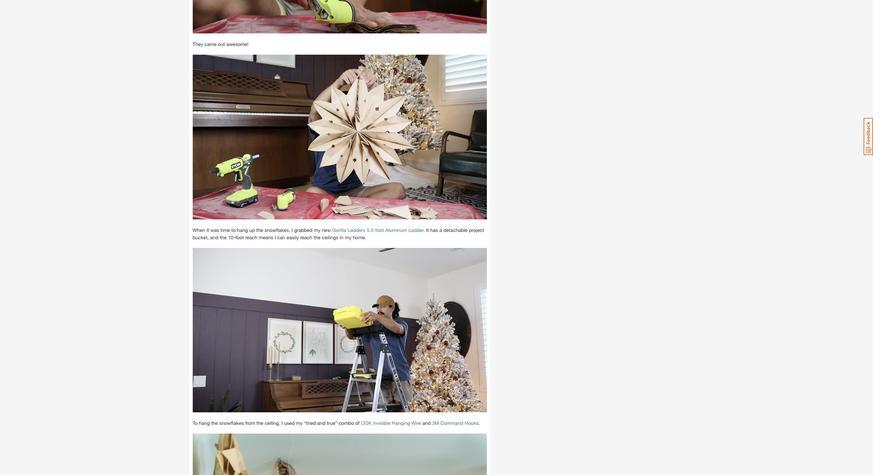 Task type: vqa. For each thing, say whether or not it's contained in the screenshot.
the rightmost Customer Reviews
no



Task type: locate. For each thing, give the bounding box(es) containing it.
i left the used on the left of the page
[[282, 421, 283, 427]]

0 horizontal spatial foot
[[235, 235, 244, 240]]

my left new
[[314, 227, 321, 233]]

time
[[221, 227, 230, 233]]

hang right to in the bottom of the page
[[199, 421, 210, 427]]

easily
[[287, 235, 299, 240]]

to hang the snowflakes from the ceiling, i used my "tried and true" combo of ook invisible hanging wire and 3m command hooks .
[[193, 421, 480, 427]]

foot down to
[[235, 235, 244, 240]]

2 vertical spatial my
[[296, 421, 303, 427]]

10-
[[228, 235, 235, 240]]

the
[[256, 227, 263, 233], [220, 235, 227, 240], [314, 235, 321, 240], [211, 421, 218, 427], [257, 421, 264, 427]]

my right the in
[[345, 235, 352, 240]]

wire
[[412, 421, 421, 427]]

5.5-
[[367, 227, 376, 233]]

hooks
[[465, 421, 479, 427]]

0 vertical spatial foot
[[376, 227, 384, 233]]

and inside . it has a detachable project bucket, and the 10-foot reach means i can easily reach the ceilings in my home.
[[210, 235, 219, 240]]

command
[[441, 421, 464, 427]]

0 horizontal spatial .
[[424, 227, 425, 233]]

1 vertical spatial i
[[275, 235, 276, 240]]

gorilla ladders 5.5-foot aluminum ladder link
[[332, 227, 424, 233]]

grabbed
[[294, 227, 313, 233]]

.
[[424, 227, 425, 233], [479, 421, 480, 427]]

0 horizontal spatial reach
[[245, 235, 258, 240]]

2 vertical spatial i
[[282, 421, 283, 427]]

detachable
[[444, 227, 468, 233]]

new
[[322, 227, 331, 233]]

hang right to
[[237, 227, 248, 233]]

my inside . it has a detachable project bucket, and the 10-foot reach means i can easily reach the ceilings in my home.
[[345, 235, 352, 240]]

awesome!
[[226, 41, 249, 47]]

a man holding up a completed diy paper bag snowflake. image
[[193, 55, 487, 220]]

foot left the aluminum
[[376, 227, 384, 233]]

hanging
[[392, 421, 410, 427]]

1 horizontal spatial i
[[282, 421, 283, 427]]

to
[[193, 421, 198, 427]]

0 horizontal spatial my
[[296, 421, 303, 427]]

reach
[[245, 235, 258, 240], [300, 235, 313, 240]]

true"
[[327, 421, 338, 427]]

a man hanging diy snowflakes on the ceiling. image
[[193, 434, 487, 476]]

2 horizontal spatial i
[[292, 227, 293, 233]]

and left 3m
[[423, 421, 431, 427]]

1 horizontal spatial reach
[[300, 235, 313, 240]]

0 horizontal spatial hang
[[199, 421, 210, 427]]

1 horizontal spatial and
[[317, 421, 326, 427]]

2 horizontal spatial my
[[345, 235, 352, 240]]

aluminum
[[386, 227, 407, 233]]

reach down up
[[245, 235, 258, 240]]

0 horizontal spatial i
[[275, 235, 276, 240]]

1 vertical spatial my
[[345, 235, 352, 240]]

and
[[210, 235, 219, 240], [317, 421, 326, 427], [423, 421, 431, 427]]

i
[[292, 227, 293, 233], [275, 235, 276, 240], [282, 421, 283, 427]]

0 vertical spatial my
[[314, 227, 321, 233]]

. right command
[[479, 421, 480, 427]]

ladder
[[409, 227, 424, 233]]

and down was at top left
[[210, 235, 219, 240]]

feedback link image
[[864, 118, 874, 156]]

my right the used on the left of the page
[[296, 421, 303, 427]]

1 horizontal spatial .
[[479, 421, 480, 427]]

1 vertical spatial foot
[[235, 235, 244, 240]]

1 vertical spatial hang
[[199, 421, 210, 427]]

i up easily
[[292, 227, 293, 233]]

and left true"
[[317, 421, 326, 427]]

it
[[426, 227, 429, 233]]

ook invisible hanging wire link
[[361, 421, 421, 427]]

2 horizontal spatial and
[[423, 421, 431, 427]]

1 horizontal spatial hang
[[237, 227, 248, 233]]

ceilings
[[322, 235, 339, 240]]

. left "it"
[[424, 227, 425, 233]]

i left the can
[[275, 235, 276, 240]]

0 vertical spatial .
[[424, 227, 425, 233]]

hang
[[237, 227, 248, 233], [199, 421, 210, 427]]

0 horizontal spatial and
[[210, 235, 219, 240]]

has
[[431, 227, 438, 233]]

my
[[314, 227, 321, 233], [345, 235, 352, 240], [296, 421, 303, 427]]

foot
[[376, 227, 384, 233], [235, 235, 244, 240]]

0 vertical spatial i
[[292, 227, 293, 233]]

reach down when it was time to hang up the snowflakes, i grabbed my new gorilla ladders 5.5-foot aluminum ladder
[[300, 235, 313, 240]]

the right from
[[257, 421, 264, 427]]

1 horizontal spatial my
[[314, 227, 321, 233]]



Task type: describe. For each thing, give the bounding box(es) containing it.
. inside . it has a detachable project bucket, and the 10-foot reach means i can easily reach the ceilings in my home.
[[424, 227, 425, 233]]

3m
[[432, 421, 439, 427]]

out
[[218, 41, 225, 47]]

ceiling,
[[265, 421, 280, 427]]

up
[[249, 227, 255, 233]]

3m command hooks link
[[432, 421, 479, 427]]

1 horizontal spatial foot
[[376, 227, 384, 233]]

1 vertical spatial .
[[479, 421, 480, 427]]

ladders
[[348, 227, 366, 233]]

they came out awesome!
[[193, 41, 249, 47]]

combo
[[339, 421, 354, 427]]

the right up
[[256, 227, 263, 233]]

the down when it was time to hang up the snowflakes, i grabbed my new gorilla ladders 5.5-foot aluminum ladder
[[314, 235, 321, 240]]

i inside . it has a detachable project bucket, and the 10-foot reach means i can easily reach the ceilings in my home.
[[275, 235, 276, 240]]

means
[[259, 235, 273, 240]]

can
[[277, 235, 285, 240]]

the down time
[[220, 235, 227, 240]]

man standing on a ladder holding a detachable bucket. image
[[193, 248, 487, 413]]

a
[[440, 227, 442, 233]]

0 vertical spatial hang
[[237, 227, 248, 233]]

"tried
[[304, 421, 316, 427]]

ook
[[361, 421, 372, 427]]

home.
[[353, 235, 367, 240]]

was
[[211, 227, 219, 233]]

of
[[356, 421, 360, 427]]

snowflakes
[[220, 421, 244, 427]]

bucket,
[[193, 235, 209, 240]]

2 reach from the left
[[300, 235, 313, 240]]

project
[[469, 227, 484, 233]]

foot inside . it has a detachable project bucket, and the 10-foot reach means i can easily reach the ceilings in my home.
[[235, 235, 244, 240]]

used
[[284, 421, 295, 427]]

it
[[207, 227, 209, 233]]

to
[[231, 227, 236, 233]]

invisible
[[373, 421, 391, 427]]

came
[[205, 41, 217, 47]]

snowflakes,
[[265, 227, 290, 233]]

when it was time to hang up the snowflakes, i grabbed my new gorilla ladders 5.5-foot aluminum ladder
[[193, 227, 424, 233]]

. it has a detachable project bucket, and the 10-foot reach means i can easily reach the ceilings in my home.
[[193, 227, 484, 240]]

gorilla
[[332, 227, 346, 233]]

ryobi 18v hot glue gun focused, with a man using a power cutter to make shapes in a paper bag. image
[[193, 0, 487, 33]]

in
[[340, 235, 344, 240]]

when
[[193, 227, 205, 233]]

the left 'snowflakes'
[[211, 421, 218, 427]]

from
[[245, 421, 255, 427]]

they
[[193, 41, 203, 47]]

1 reach from the left
[[245, 235, 258, 240]]



